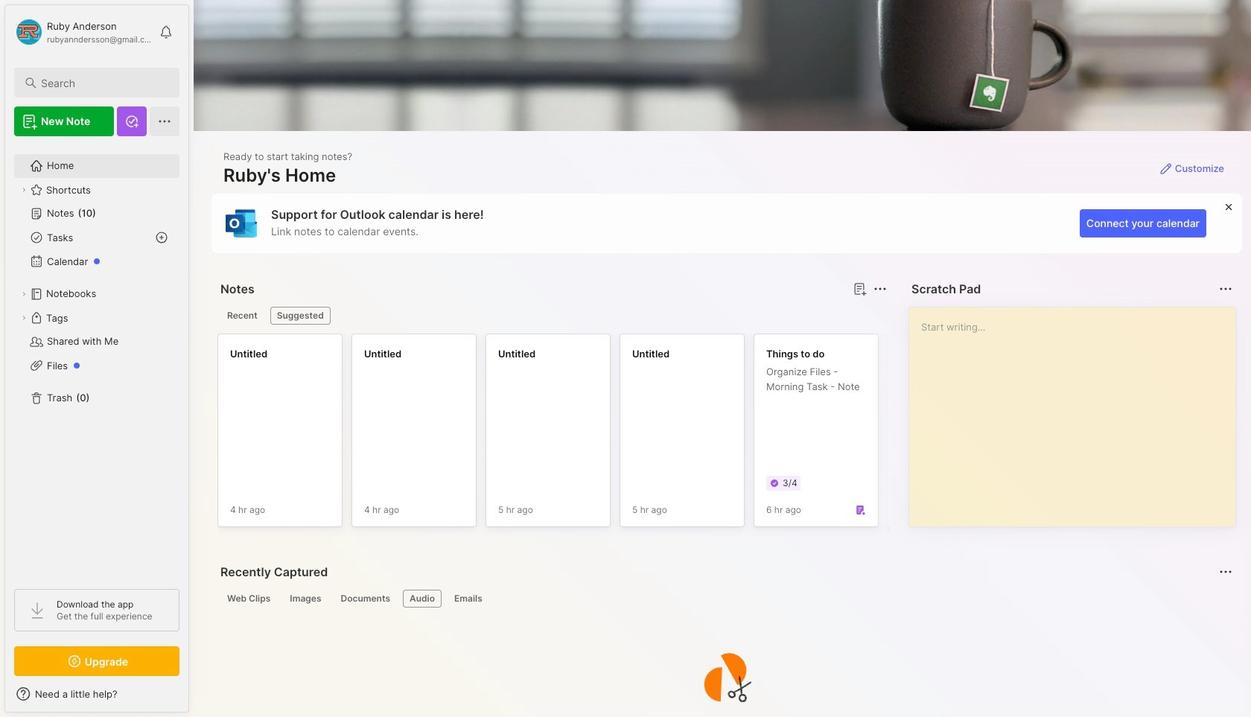 Task type: locate. For each thing, give the bounding box(es) containing it.
2 tab list from the top
[[220, 590, 1231, 608]]

tree
[[5, 145, 188, 576]]

1 vertical spatial tab list
[[220, 590, 1231, 608]]

more actions image
[[872, 280, 889, 298]]

None search field
[[41, 74, 166, 92]]

1 horizontal spatial more actions field
[[1216, 279, 1237, 299]]

0 horizontal spatial more actions field
[[870, 279, 891, 299]]

row group
[[218, 334, 1251, 536]]

1 more actions field from the left
[[870, 279, 891, 299]]

tab list
[[220, 307, 885, 325], [220, 590, 1231, 608]]

0 vertical spatial tab list
[[220, 307, 885, 325]]

expand notebooks image
[[19, 290, 28, 299]]

main element
[[0, 0, 194, 717]]

WHAT'S NEW field
[[5, 682, 188, 706]]

expand tags image
[[19, 314, 28, 323]]

tab
[[220, 307, 264, 325], [270, 307, 331, 325], [220, 590, 277, 608], [283, 590, 328, 608], [334, 590, 397, 608], [403, 590, 442, 608], [448, 590, 489, 608]]

none search field inside the main element
[[41, 74, 166, 92]]

more actions image
[[1217, 280, 1235, 298]]

Account field
[[14, 17, 152, 47]]

More actions field
[[870, 279, 891, 299], [1216, 279, 1237, 299]]



Task type: describe. For each thing, give the bounding box(es) containing it.
2 more actions field from the left
[[1216, 279, 1237, 299]]

1 tab list from the top
[[220, 307, 885, 325]]

click to collapse image
[[188, 690, 199, 708]]

Search text field
[[41, 76, 166, 90]]

tree inside the main element
[[5, 145, 188, 576]]

Start writing… text field
[[921, 308, 1235, 515]]



Task type: vqa. For each thing, say whether or not it's contained in the screenshot.
Main element
yes



